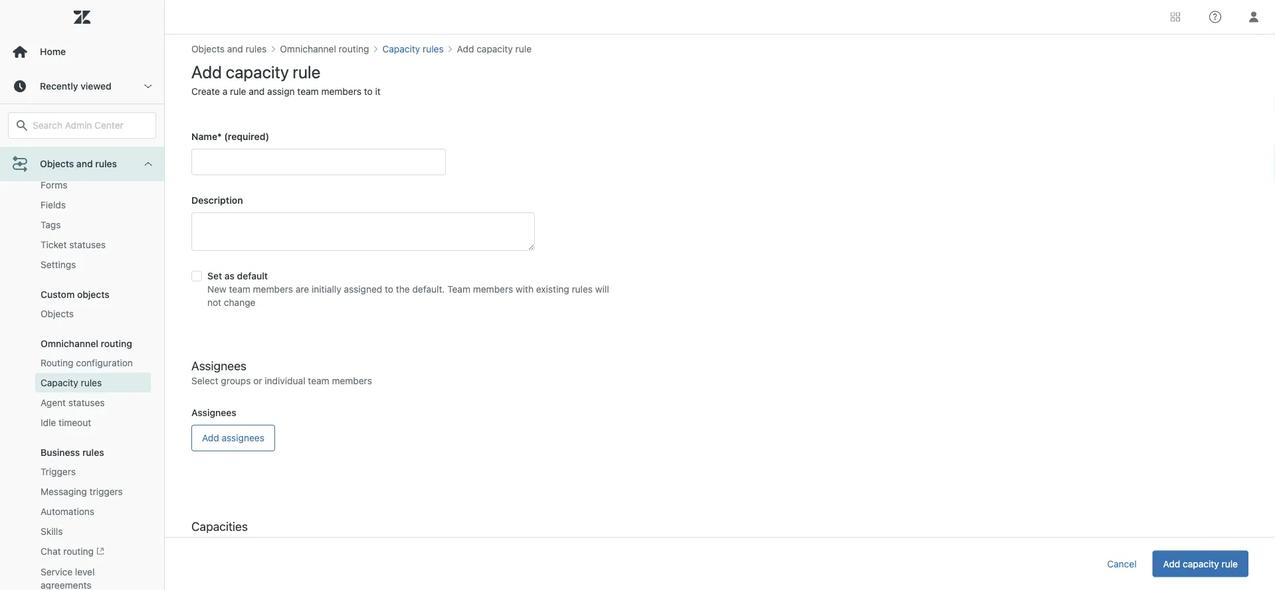 Task type: describe. For each thing, give the bounding box(es) containing it.
fields link
[[35, 195, 151, 215]]

capacity
[[41, 378, 78, 389]]

user menu image
[[1246, 8, 1263, 26]]

objects link
[[35, 304, 151, 324]]

timeout
[[59, 418, 91, 429]]

primary element
[[0, 0, 165, 591]]

recently viewed
[[40, 81, 112, 92]]

recently viewed button
[[0, 69, 164, 104]]

rules for business rules
[[82, 448, 104, 459]]

level
[[75, 567, 95, 578]]

service
[[41, 567, 73, 578]]

tickets
[[41, 160, 72, 171]]

custom objects
[[41, 289, 110, 300]]

idle timeout element
[[41, 417, 91, 430]]

capacity
[[1183, 559, 1220, 570]]

routing configuration
[[41, 358, 133, 369]]

automations element
[[41, 506, 94, 519]]

fields element
[[41, 199, 66, 212]]

objects for objects and rules
[[40, 159, 74, 170]]

messaging triggers link
[[35, 483, 151, 502]]

triggers element
[[41, 466, 76, 479]]

help image
[[1210, 11, 1222, 23]]

cancel button
[[1097, 551, 1148, 578]]

rules inside dropdown button
[[95, 159, 117, 170]]

objects and rules button
[[0, 147, 164, 181]]

service level agreements link
[[35, 563, 151, 591]]

idle timeout link
[[35, 413, 151, 433]]

agent
[[41, 398, 66, 409]]

triggers
[[41, 467, 76, 478]]

add capacity rule button
[[1153, 551, 1249, 578]]

skills link
[[35, 522, 151, 542]]

chat routing element
[[41, 546, 104, 560]]

objects element
[[41, 308, 74, 321]]

add
[[1164, 559, 1181, 570]]

ticket statuses element
[[41, 239, 106, 252]]

messaging triggers element
[[41, 486, 123, 499]]

automations
[[41, 507, 94, 518]]

objects
[[77, 289, 110, 300]]

messaging
[[41, 487, 87, 498]]

none search field inside primary element
[[1, 112, 163, 139]]

service level agreements element
[[41, 566, 146, 591]]

agent statuses link
[[35, 393, 151, 413]]

routing for omnichannel routing
[[101, 339, 132, 350]]

business rules
[[41, 448, 104, 459]]

ticket statuses link
[[35, 235, 151, 255]]

objects for objects
[[41, 309, 74, 320]]

omnichannel
[[41, 339, 98, 350]]

capacity rules
[[41, 378, 102, 389]]

omnichannel routing element
[[41, 339, 132, 350]]

capacity rules element
[[41, 377, 102, 390]]

rules for capacity rules
[[81, 378, 102, 389]]

tags link
[[35, 215, 151, 235]]

home
[[40, 46, 66, 57]]

agent statuses element
[[41, 397, 105, 410]]

chat
[[41, 547, 61, 558]]

custom objects element
[[41, 289, 110, 300]]

idle timeout
[[41, 418, 91, 429]]

skills
[[41, 527, 63, 538]]

triggers
[[89, 487, 123, 498]]

routing
[[41, 358, 74, 369]]



Task type: locate. For each thing, give the bounding box(es) containing it.
statuses
[[69, 240, 106, 250], [68, 398, 105, 409]]

tree item
[[0, 106, 164, 591]]

skills element
[[41, 526, 63, 539]]

tickets element
[[41, 160, 72, 171]]

objects inside group
[[41, 309, 74, 320]]

objects up forms
[[40, 159, 74, 170]]

triggers link
[[35, 463, 151, 483]]

cancel
[[1108, 559, 1137, 570]]

routing configuration link
[[35, 354, 151, 373]]

capacity rules link
[[35, 373, 151, 393]]

0 vertical spatial statuses
[[69, 240, 106, 250]]

rules down routing configuration link
[[81, 378, 102, 389]]

settings
[[41, 259, 76, 270]]

tree item inside primary element
[[0, 106, 164, 591]]

1 vertical spatial routing
[[63, 547, 94, 558]]

viewed
[[81, 81, 112, 92]]

forms
[[41, 180, 67, 191]]

statuses inside 'link'
[[68, 398, 105, 409]]

agreements
[[41, 581, 91, 591]]

routing up configuration
[[101, 339, 132, 350]]

ticket
[[41, 240, 67, 250]]

forms link
[[35, 175, 151, 195]]

messaging triggers
[[41, 487, 123, 498]]

routing
[[101, 339, 132, 350], [63, 547, 94, 558]]

objects and rules
[[40, 159, 117, 170]]

objects
[[40, 159, 74, 170], [41, 309, 74, 320]]

ticket statuses
[[41, 240, 106, 250]]

chat routing
[[41, 547, 94, 558]]

add capacity rule
[[1164, 559, 1238, 570]]

1 vertical spatial objects
[[41, 309, 74, 320]]

zendesk products image
[[1171, 12, 1181, 22]]

None search field
[[1, 112, 163, 139]]

routing for chat routing
[[63, 547, 94, 558]]

and
[[76, 159, 93, 170]]

tree item containing objects and rules
[[0, 106, 164, 591]]

forms element
[[41, 179, 67, 192]]

fields
[[41, 200, 66, 211]]

routing up level
[[63, 547, 94, 558]]

1 vertical spatial statuses
[[68, 398, 105, 409]]

0 vertical spatial objects
[[40, 159, 74, 170]]

service level agreements
[[41, 567, 95, 591]]

idle
[[41, 418, 56, 429]]

rule
[[1222, 559, 1238, 570]]

business
[[41, 448, 80, 459]]

0 vertical spatial routing
[[101, 339, 132, 350]]

rules up triggers 'link'
[[82, 448, 104, 459]]

statuses down capacity rules "link"
[[68, 398, 105, 409]]

rules right and
[[95, 159, 117, 170]]

tags element
[[41, 219, 61, 232]]

0 horizontal spatial routing
[[63, 547, 94, 558]]

rules inside "link"
[[81, 378, 102, 389]]

custom
[[41, 289, 75, 300]]

statuses down "tags" "link"
[[69, 240, 106, 250]]

rules
[[95, 159, 117, 170], [81, 378, 102, 389], [82, 448, 104, 459]]

settings element
[[41, 258, 76, 272]]

recently
[[40, 81, 78, 92]]

1 vertical spatial rules
[[81, 378, 102, 389]]

objects inside dropdown button
[[40, 159, 74, 170]]

routing inside "element"
[[63, 547, 94, 558]]

0 vertical spatial rules
[[95, 159, 117, 170]]

agent statuses
[[41, 398, 105, 409]]

home button
[[0, 35, 164, 69]]

statuses for ticket statuses
[[69, 240, 106, 250]]

objects and rules group
[[0, 141, 164, 591]]

1 horizontal spatial routing
[[101, 339, 132, 350]]

automations link
[[35, 502, 151, 522]]

Search Admin Center field
[[33, 120, 148, 132]]

tags
[[41, 220, 61, 231]]

business rules element
[[41, 448, 104, 459]]

2 vertical spatial rules
[[82, 448, 104, 459]]

omnichannel routing
[[41, 339, 132, 350]]

objects down 'custom'
[[41, 309, 74, 320]]

routing configuration element
[[41, 357, 133, 370]]

configuration
[[76, 358, 133, 369]]

settings link
[[35, 255, 151, 275]]

chat routing link
[[35, 542, 151, 563]]

statuses for agent statuses
[[68, 398, 105, 409]]



Task type: vqa. For each thing, say whether or not it's contained in the screenshot.
only)
no



